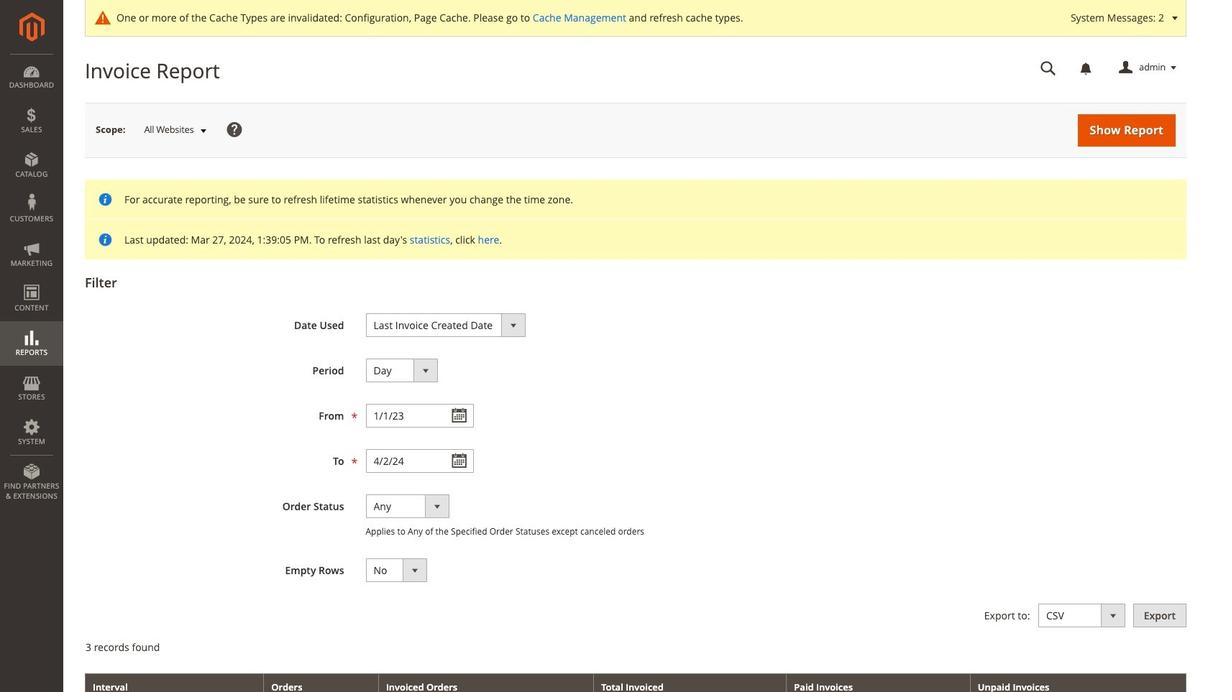 Task type: locate. For each thing, give the bounding box(es) containing it.
magento admin panel image
[[19, 12, 44, 42]]

menu bar
[[0, 54, 63, 509]]

None text field
[[1031, 55, 1067, 81], [366, 404, 474, 428], [366, 450, 474, 473], [1031, 55, 1067, 81], [366, 404, 474, 428], [366, 450, 474, 473]]



